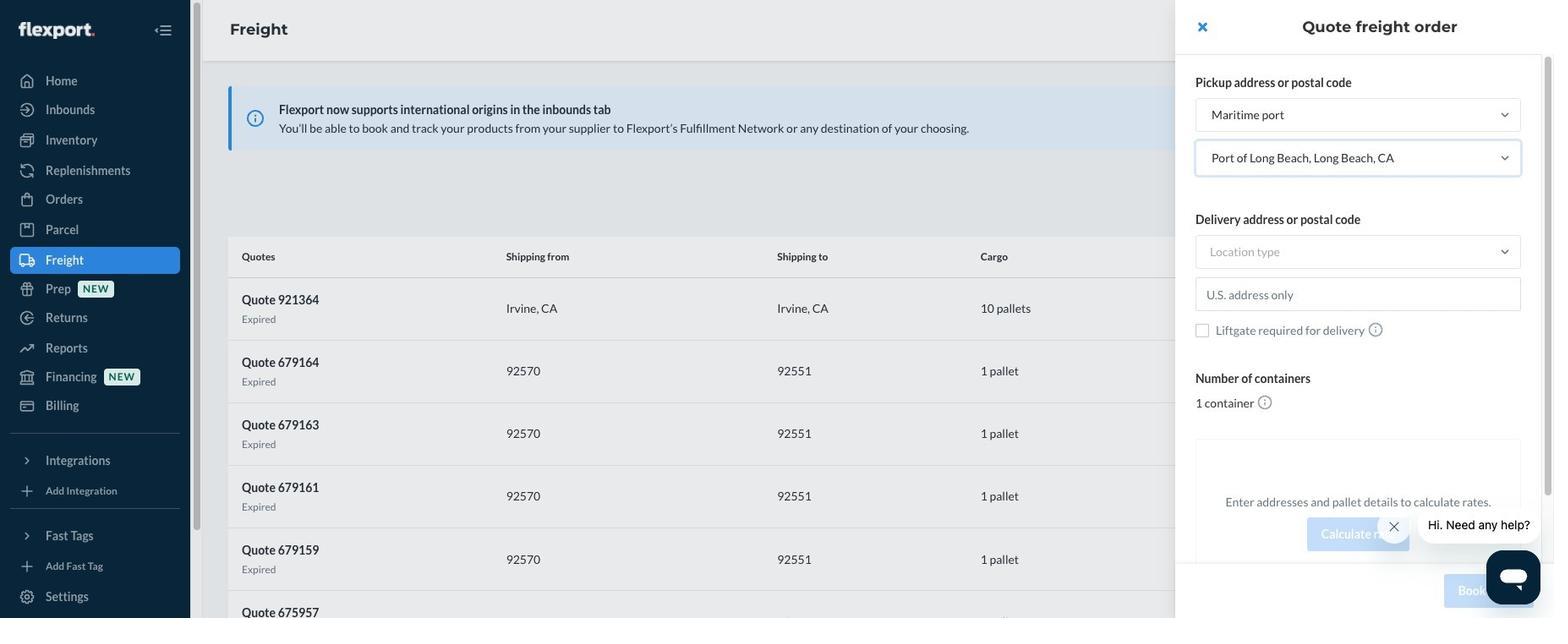 Task type: vqa. For each thing, say whether or not it's contained in the screenshot.
U.S. address only text field on the top right of the page
yes



Task type: locate. For each thing, give the bounding box(es) containing it.
1 u.s. address only text field from the top
[[1207, 140, 1533, 174]]

2 u.s. address only text field from the top
[[1207, 299, 1533, 333]]

1 vertical spatial u.s. address only text field
[[1207, 299, 1533, 333]]

None checkbox
[[1207, 186, 1221, 200]]

U.S. address only text field
[[1207, 140, 1533, 174], [1207, 299, 1533, 333]]

None checkbox
[[1207, 345, 1221, 359]]

None number field
[[1207, 416, 1316, 450]]

close image
[[1209, 20, 1219, 34]]

0 vertical spatial u.s. address only text field
[[1207, 140, 1533, 174]]



